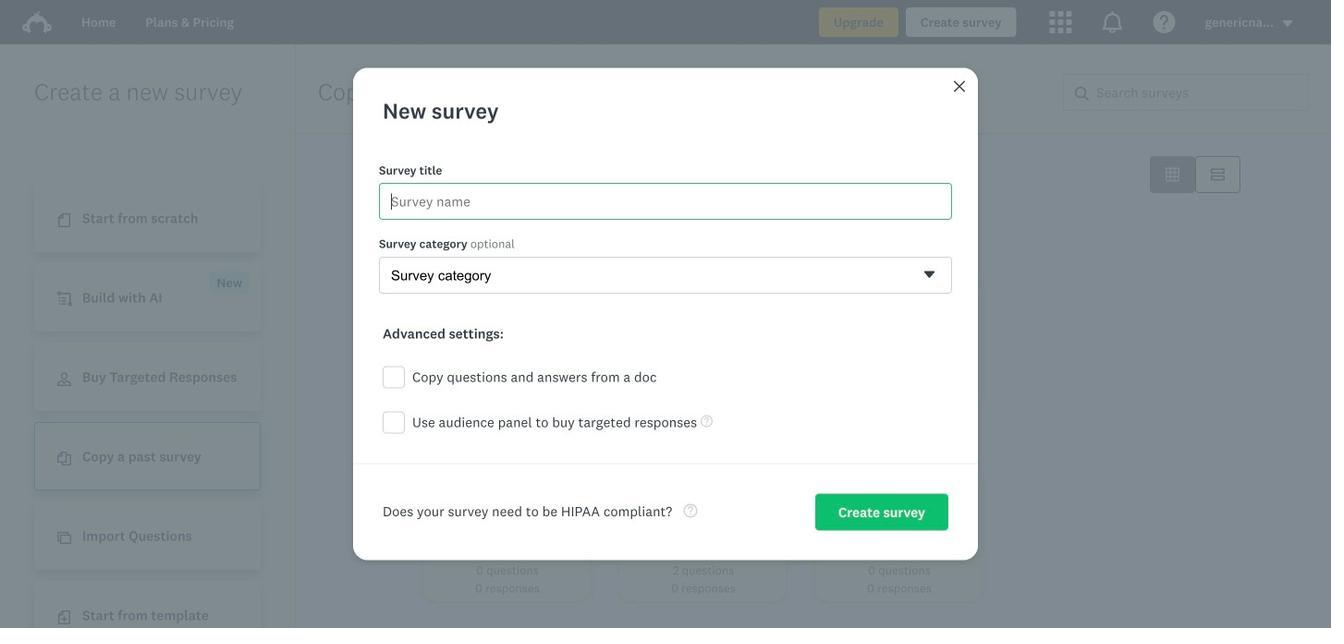 Task type: describe. For each thing, give the bounding box(es) containing it.
search image
[[1075, 87, 1089, 101]]

help icon image
[[1154, 11, 1176, 33]]

help image
[[701, 415, 713, 427]]

Survey name field
[[379, 183, 952, 220]]

document image
[[57, 214, 71, 228]]

notification center icon image
[[1102, 11, 1124, 33]]

0 vertical spatial starfilled image
[[539, 168, 553, 182]]

textboxmultiple image
[[1211, 168, 1225, 182]]



Task type: locate. For each thing, give the bounding box(es) containing it.
1 vertical spatial starfilled image
[[957, 484, 971, 497]]

dropdown arrow icon image
[[1282, 17, 1294, 30], [1283, 20, 1293, 27]]

products icon image
[[1050, 11, 1072, 33], [1050, 11, 1072, 33]]

help image
[[684, 504, 697, 518]]

close image
[[952, 79, 967, 94], [954, 81, 965, 92]]

0 horizontal spatial starfilled image
[[539, 168, 553, 182]]

2 starfilled image from the left
[[761, 288, 775, 302]]

Search surveys field
[[1089, 75, 1308, 110]]

2 brand logo image from the top
[[22, 11, 52, 33]]

0 horizontal spatial starfilled image
[[565, 288, 579, 302]]

clone image
[[57, 532, 71, 546]]

1 starfilled image from the left
[[565, 288, 579, 302]]

documentplus image
[[57, 611, 71, 625]]

user image
[[57, 373, 71, 387]]

documentclone image
[[57, 452, 71, 466]]

brand logo image
[[22, 7, 52, 37], [22, 11, 52, 33]]

starfilled image
[[539, 168, 553, 182], [957, 484, 971, 497]]

grid image
[[1166, 168, 1180, 182]]

starfilled image
[[565, 288, 579, 302], [761, 288, 775, 302]]

1 brand logo image from the top
[[22, 7, 52, 37]]

1 horizontal spatial starfilled image
[[957, 484, 971, 497]]

dialog
[[353, 68, 978, 561]]

1 horizontal spatial starfilled image
[[761, 288, 775, 302]]



Task type: vqa. For each thing, say whether or not it's contained in the screenshot.
Expand The Detail Menu For Your Panel Named "Target Audience 1" image
no



